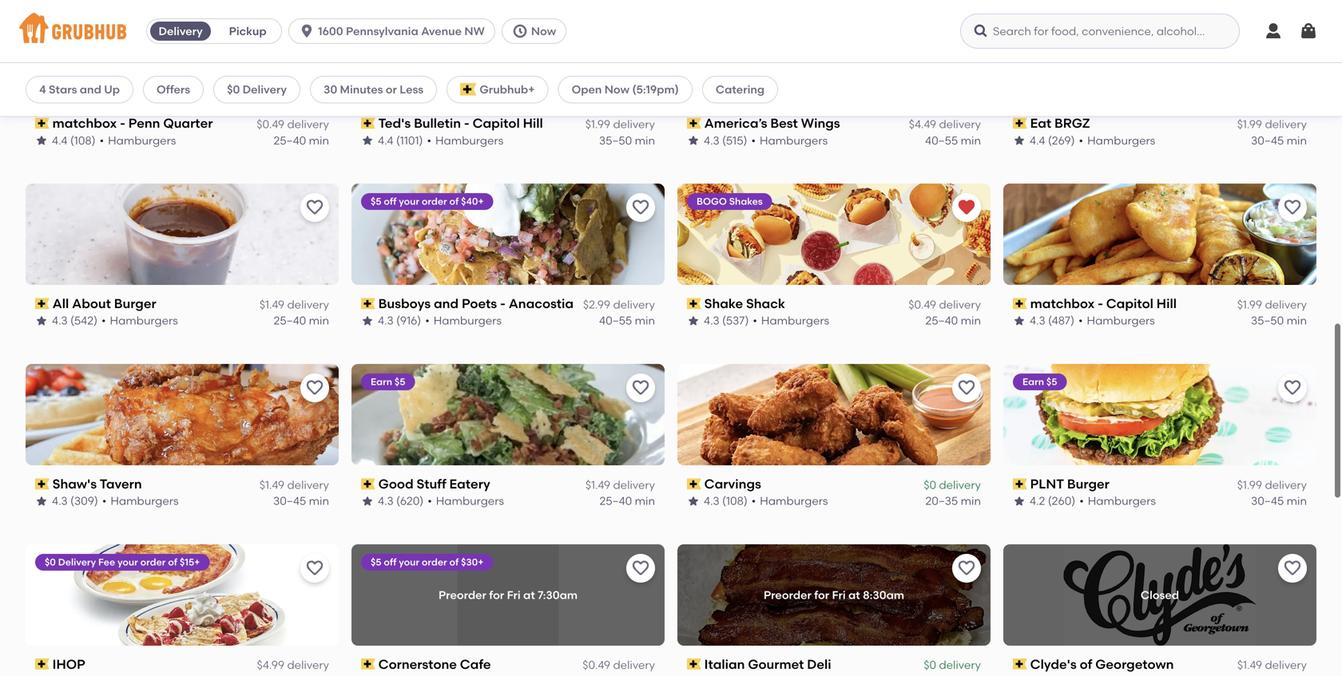 Task type: vqa. For each thing, say whether or not it's contained in the screenshot.
"(108)" related to matchbox - Penn Quarter
yes



Task type: describe. For each thing, give the bounding box(es) containing it.
$0.49 for shake shack
[[909, 298, 937, 312]]

penn
[[128, 116, 160, 131]]

$0.49 delivery for cornerstone cafe
[[583, 659, 655, 673]]

carvings
[[705, 477, 762, 492]]

svg image inside 1600 pennsylvania avenue nw button
[[299, 23, 315, 39]]

1 horizontal spatial and
[[434, 296, 459, 312]]

shakes
[[729, 196, 763, 207]]

wings
[[801, 116, 840, 131]]

of left '$15+'
[[168, 557, 177, 569]]

$5 off your order of $40+
[[371, 196, 484, 207]]

star icon image for matchbox - capitol hill
[[1013, 315, 1026, 328]]

min for america's best wings
[[961, 134, 981, 147]]

25–40 min for good stuff eatery
[[600, 495, 655, 508]]

shaw's tavern logo image
[[26, 364, 339, 466]]

up
[[104, 83, 120, 96]]

clyde's of georgetown
[[1031, 657, 1174, 673]]

(537)
[[723, 314, 749, 328]]

$4.99
[[257, 659, 285, 673]]

30–45 min for shaw's tavern
[[273, 495, 329, 508]]

35–50 min for matchbox - capitol hill
[[1252, 314, 1307, 328]]

hamburgers for plnt burger
[[1088, 495, 1156, 508]]

matchbox - capitol hill logo image
[[1004, 184, 1317, 285]]

20–35
[[926, 495, 958, 508]]

• hamburgers for good stuff eatery
[[428, 495, 504, 508]]

• hamburgers for busboys and poets - anacostia
[[425, 314, 502, 328]]

$5 down 4.3 (487)
[[1047, 376, 1058, 388]]

1 horizontal spatial now
[[605, 83, 630, 96]]

bulletin
[[414, 116, 461, 131]]

bogo
[[697, 196, 727, 207]]

0 vertical spatial burger
[[114, 296, 156, 312]]

min for carvings
[[961, 495, 981, 508]]

1 vertical spatial capitol
[[1107, 296, 1154, 312]]

all about burger logo image
[[26, 184, 339, 285]]

• hamburgers for america's best wings
[[752, 134, 828, 147]]

4.3 (916)
[[378, 314, 421, 328]]

$2.99
[[583, 298, 611, 312]]

fri for cornerstone cafe
[[507, 589, 521, 602]]

delivery inside button
[[159, 24, 203, 38]]

grubhub plus flag logo image
[[460, 83, 477, 96]]

$5 off your order of $30+
[[371, 557, 484, 569]]

$5 down 4.3 (916)
[[395, 376, 406, 388]]

30–45 min for plnt burger
[[1252, 495, 1307, 508]]

(515)
[[723, 134, 748, 147]]

$0.49 delivery for shake shack
[[909, 298, 981, 312]]

delivery for good stuff eatery
[[613, 479, 655, 492]]

(260)
[[1048, 495, 1076, 508]]

$0 delivery fee your order of $15+
[[45, 557, 200, 569]]

4.4 for ted's bulletin - capitol hill
[[378, 134, 394, 147]]

earn for good stuff eatery
[[371, 376, 392, 388]]

30
[[324, 83, 337, 96]]

subscription pass image for shaw's tavern
[[35, 479, 49, 490]]

georgetown
[[1096, 657, 1174, 673]]

subscription pass image for good stuff eatery
[[361, 479, 375, 490]]

delivery for ihop
[[287, 659, 329, 673]]

min for matchbox - capitol hill
[[1287, 314, 1307, 328]]

• for eat brgz
[[1079, 134, 1084, 147]]

star icon image for ted's bulletin - capitol hill
[[361, 134, 374, 147]]

subscription pass image for italian gourmet deli
[[687, 660, 701, 671]]

$0 delivery for italian gourmet deli
[[924, 659, 981, 673]]

shack
[[746, 296, 786, 312]]

4.2
[[1030, 495, 1046, 508]]

open now (5:19pm)
[[572, 83, 679, 96]]

plnt burger
[[1031, 477, 1110, 492]]

stuff
[[417, 477, 446, 492]]

busboys
[[379, 296, 431, 312]]

4.3 (487)
[[1030, 314, 1075, 328]]

$1.49 delivery for shaw's tavern
[[260, 479, 329, 492]]

• hamburgers for eat brgz
[[1079, 134, 1156, 147]]

preorder for fri at 8:30am
[[764, 589, 905, 602]]

delivery for busboys and poets - anacostia
[[613, 298, 655, 312]]

4.4 (269)
[[1030, 134, 1075, 147]]

delivery for $0 delivery fee your order of $15+
[[58, 557, 96, 569]]

(108) for matchbox - penn quarter
[[70, 134, 96, 147]]

star icon image for busboys and poets - anacostia
[[361, 315, 374, 328]]

4.2 (260)
[[1030, 495, 1076, 508]]

4.3 (542)
[[52, 314, 98, 328]]

minutes
[[340, 83, 383, 96]]

fri for italian gourmet deli
[[832, 589, 846, 602]]

4 stars and up
[[39, 83, 120, 96]]

pickup
[[229, 24, 267, 38]]

off for busboys
[[384, 196, 397, 207]]

hamburgers for matchbox - capitol hill
[[1087, 314, 1155, 328]]

30–45 for plnt burger
[[1252, 495, 1285, 508]]

cornerstone
[[379, 657, 457, 673]]

carvings logo image
[[678, 364, 991, 466]]

preorder for gourmet
[[764, 589, 812, 602]]

clyde's of georgetown logo image
[[1064, 545, 1257, 646]]

delivery for matchbox - penn quarter
[[287, 118, 329, 131]]

4.3 for america's
[[704, 134, 720, 147]]

ihop logo image
[[26, 545, 339, 646]]

good
[[379, 477, 414, 492]]

delivery for cornerstone cafe
[[613, 659, 655, 673]]

eat brgz
[[1031, 116, 1091, 131]]

of right clyde's
[[1080, 657, 1093, 673]]

or
[[386, 83, 397, 96]]

grubhub+
[[480, 83, 535, 96]]

2 save this restaurant image from the top
[[1284, 379, 1303, 398]]

shake shack
[[705, 296, 786, 312]]

• for shaw's tavern
[[102, 495, 107, 508]]

delivery for plnt burger
[[1266, 479, 1307, 492]]

4
[[39, 83, 46, 96]]

$1.49 for shaw's tavern
[[260, 479, 285, 492]]

shaw's
[[52, 477, 97, 492]]

40–55 for america's best wings
[[926, 134, 958, 147]]

Search for food, convenience, alcohol... search field
[[961, 14, 1240, 49]]

for for cornerstone cafe
[[489, 589, 504, 602]]

earn for plnt burger
[[1023, 376, 1045, 388]]

min for good stuff eatery
[[635, 495, 655, 508]]

fee
[[98, 557, 115, 569]]

25–40 for shake shack
[[926, 314, 958, 328]]

anacostia
[[509, 296, 574, 312]]

tavern
[[100, 477, 142, 492]]

pennsylvania
[[346, 24, 419, 38]]

0 vertical spatial capitol
[[473, 116, 520, 131]]

• for matchbox - penn quarter
[[100, 134, 104, 147]]

• for all about burger
[[102, 314, 106, 328]]

4.3 for good
[[378, 495, 394, 508]]

all
[[52, 296, 69, 312]]

$1.99 delivery for eat brgz
[[1238, 118, 1307, 131]]

4.4 (108)
[[52, 134, 96, 147]]

4.3 down carvings on the bottom right of the page
[[704, 495, 720, 508]]

ted's
[[379, 116, 411, 131]]

eatery
[[450, 477, 491, 492]]

4.3 (515)
[[704, 134, 748, 147]]

main navigation navigation
[[0, 0, 1343, 63]]

20–35 min
[[926, 495, 981, 508]]

4.3 (620)
[[378, 495, 424, 508]]

(620)
[[396, 495, 424, 508]]

closed
[[1141, 589, 1180, 602]]

hamburgers for shake shack
[[762, 314, 830, 328]]

star icon image for shaw's tavern
[[35, 495, 48, 508]]

star icon image for shake shack
[[687, 315, 700, 328]]

$1.99 for ted's bulletin - capitol hill
[[586, 118, 611, 131]]

30–45 for eat brgz
[[1252, 134, 1285, 147]]

4.4 for eat brgz
[[1030, 134, 1046, 147]]

america's best wings
[[705, 116, 840, 131]]

saved restaurant button
[[953, 194, 981, 222]]

$0.49 for cornerstone cafe
[[583, 659, 611, 673]]

order left '$15+'
[[140, 557, 166, 569]]

hamburgers for america's best wings
[[760, 134, 828, 147]]

hamburgers for all about burger
[[110, 314, 178, 328]]

your right fee
[[118, 557, 138, 569]]

star icon image for plnt burger
[[1013, 495, 1026, 508]]

min for matchbox - penn quarter
[[309, 134, 329, 147]]

$1.49 delivery for all about burger
[[260, 298, 329, 312]]

(916)
[[396, 314, 421, 328]]

$4.49 delivery
[[909, 118, 981, 131]]

4.4 (1101)
[[378, 134, 423, 147]]

plnt
[[1031, 477, 1065, 492]]

star icon image for carvings
[[687, 495, 700, 508]]

delivery for clyde's of georgetown
[[1266, 659, 1307, 673]]

(269)
[[1048, 134, 1075, 147]]

subscription pass image for ihop
[[35, 660, 49, 671]]

matchbox - capitol hill
[[1031, 296, 1177, 312]]

america's
[[705, 116, 768, 131]]

italian gourmet deli
[[705, 657, 832, 673]]

$30+
[[461, 557, 484, 569]]

min for shake shack
[[961, 314, 981, 328]]

1600 pennsylvania avenue nw
[[318, 24, 485, 38]]



Task type: locate. For each thing, give the bounding box(es) containing it.
0 horizontal spatial earn
[[371, 376, 392, 388]]

save this restaurant image
[[305, 18, 324, 37], [957, 18, 977, 37], [305, 198, 324, 217], [631, 198, 651, 217], [1284, 198, 1303, 217], [305, 379, 324, 398], [631, 379, 651, 398], [957, 379, 977, 398], [305, 559, 324, 579], [631, 559, 651, 579], [957, 559, 977, 579]]

saved restaurant image
[[957, 198, 977, 217]]

35–50 min
[[599, 134, 655, 147], [1252, 314, 1307, 328]]

deli
[[807, 657, 832, 673]]

• right (537)
[[753, 314, 758, 328]]

0 vertical spatial 40–55
[[926, 134, 958, 147]]

and left poets
[[434, 296, 459, 312]]

0 horizontal spatial capitol
[[473, 116, 520, 131]]

1 fri from the left
[[507, 589, 521, 602]]

0 vertical spatial 40–55 min
[[926, 134, 981, 147]]

• down stuff
[[428, 495, 432, 508]]

subscription pass image for all about burger
[[35, 298, 49, 310]]

save this restaurant image for eat brgz
[[1284, 18, 1303, 37]]

busboys and poets - anacostia logo image
[[352, 184, 665, 285]]

1 horizontal spatial (108)
[[723, 495, 748, 508]]

subscription pass image for clyde's of georgetown
[[1013, 660, 1028, 671]]

0 vertical spatial delivery
[[159, 24, 203, 38]]

2 horizontal spatial $0.49 delivery
[[909, 298, 981, 312]]

0 horizontal spatial at
[[524, 589, 535, 602]]

0 horizontal spatial now
[[531, 24, 556, 38]]

$1.49 for good stuff eatery
[[586, 479, 611, 492]]

• hamburgers
[[100, 134, 176, 147], [427, 134, 504, 147], [752, 134, 828, 147], [1079, 134, 1156, 147], [102, 314, 178, 328], [425, 314, 502, 328], [753, 314, 830, 328], [1079, 314, 1155, 328], [102, 495, 179, 508], [428, 495, 504, 508], [752, 495, 828, 508], [1080, 495, 1156, 508]]

• hamburgers for matchbox - capitol hill
[[1079, 314, 1155, 328]]

• hamburgers down shack
[[753, 314, 830, 328]]

0 horizontal spatial preorder
[[439, 589, 487, 602]]

svg image
[[1300, 22, 1319, 41]]

open
[[572, 83, 602, 96]]

2 preorder from the left
[[764, 589, 812, 602]]

for left 7:30am
[[489, 589, 504, 602]]

0 horizontal spatial 40–55 min
[[599, 314, 655, 328]]

(108) for carvings
[[723, 495, 748, 508]]

• hamburgers for plnt burger
[[1080, 495, 1156, 508]]

order left $40+
[[422, 196, 447, 207]]

0 horizontal spatial matchbox
[[52, 116, 117, 131]]

preorder for fri at 7:30am
[[439, 589, 578, 602]]

star icon image for all about burger
[[35, 315, 48, 328]]

1600
[[318, 24, 343, 38]]

• hamburgers down tavern
[[102, 495, 179, 508]]

order left $30+
[[422, 557, 447, 569]]

0 vertical spatial save this restaurant image
[[1284, 18, 1303, 37]]

earn $5 down 4.3 (916)
[[371, 376, 406, 388]]

2 for from the left
[[815, 589, 830, 602]]

4.4 down the eat
[[1030, 134, 1046, 147]]

2 fri from the left
[[832, 589, 846, 602]]

$0 delivery for carvings
[[924, 479, 981, 492]]

delivery for carvings
[[939, 479, 981, 492]]

star icon image left 4.2
[[1013, 495, 1026, 508]]

1 vertical spatial burger
[[1068, 477, 1110, 492]]

40–55 for busboys and poets - anacostia
[[599, 314, 632, 328]]

preorder down $30+
[[439, 589, 487, 602]]

preorder up gourmet
[[764, 589, 812, 602]]

now up 'grubhub+'
[[531, 24, 556, 38]]

• right (260) at the right of the page
[[1080, 495, 1084, 508]]

• hamburgers for shake shack
[[753, 314, 830, 328]]

1 horizontal spatial $0.49
[[583, 659, 611, 673]]

4.3
[[704, 134, 720, 147], [52, 314, 68, 328], [378, 314, 394, 328], [704, 314, 720, 328], [1030, 314, 1046, 328], [52, 495, 68, 508], [378, 495, 394, 508], [704, 495, 720, 508]]

• hamburgers down busboys and poets - anacostia
[[425, 314, 502, 328]]

0 horizontal spatial 40–55
[[599, 314, 632, 328]]

$15+
[[180, 557, 200, 569]]

svg image inside now button
[[512, 23, 528, 39]]

• for plnt burger
[[1080, 495, 1084, 508]]

and left the up
[[80, 83, 101, 96]]

delivery
[[159, 24, 203, 38], [243, 83, 287, 96], [58, 557, 96, 569]]

subscription pass image left shake
[[687, 298, 701, 310]]

off for cornerstone
[[384, 557, 397, 569]]

min
[[309, 134, 329, 147], [635, 134, 655, 147], [961, 134, 981, 147], [1287, 134, 1307, 147], [309, 314, 329, 328], [635, 314, 655, 328], [961, 314, 981, 328], [1287, 314, 1307, 328], [309, 495, 329, 508], [635, 495, 655, 508], [961, 495, 981, 508], [1287, 495, 1307, 508]]

pickup button
[[214, 18, 281, 44]]

nw
[[465, 24, 485, 38]]

0 horizontal spatial (108)
[[70, 134, 96, 147]]

subscription pass image for ted's bulletin - capitol hill
[[361, 118, 375, 129]]

25–40 for matchbox - penn quarter
[[274, 134, 306, 147]]

1 vertical spatial 35–50
[[1252, 314, 1285, 328]]

hamburgers down carvings on the bottom right of the page
[[760, 495, 828, 508]]

1 vertical spatial save this restaurant image
[[1284, 379, 1303, 398]]

order for cornerstone
[[422, 557, 447, 569]]

0 vertical spatial 35–50
[[599, 134, 632, 147]]

0 horizontal spatial and
[[80, 83, 101, 96]]

star icon image left 4.3 (537)
[[687, 315, 700, 328]]

2 at from the left
[[849, 589, 861, 602]]

• hamburgers down eatery
[[428, 495, 504, 508]]

earn down 4.3 (487)
[[1023, 376, 1045, 388]]

earn
[[371, 376, 392, 388], [1023, 376, 1045, 388]]

1 horizontal spatial 4.4
[[378, 134, 394, 147]]

star icon image for matchbox - penn quarter
[[35, 134, 48, 147]]

gourmet
[[748, 657, 804, 673]]

(487)
[[1049, 314, 1075, 328]]

star icon image left 4.3 (620)
[[361, 495, 374, 508]]

1 for from the left
[[489, 589, 504, 602]]

star icon image
[[35, 134, 48, 147], [361, 134, 374, 147], [687, 134, 700, 147], [1013, 134, 1026, 147], [35, 315, 48, 328], [361, 315, 374, 328], [687, 315, 700, 328], [1013, 315, 1026, 328], [35, 495, 48, 508], [361, 495, 374, 508], [687, 495, 700, 508], [1013, 495, 1026, 508]]

0 vertical spatial $0 delivery
[[924, 479, 981, 492]]

1 vertical spatial $0 delivery
[[924, 659, 981, 673]]

subscription pass image
[[361, 298, 375, 310], [1013, 298, 1028, 310], [35, 479, 49, 490], [1013, 479, 1028, 490], [35, 660, 49, 671], [687, 660, 701, 671]]

burger right about
[[114, 296, 156, 312]]

0 horizontal spatial hill
[[523, 116, 543, 131]]

avenue
[[421, 24, 462, 38]]

star icon image for good stuff eatery
[[361, 495, 374, 508]]

delivery for italian gourmet deli
[[939, 659, 981, 673]]

(108) down 4 stars and up
[[70, 134, 96, 147]]

4.3 down the shaw's
[[52, 495, 68, 508]]

1 vertical spatial hill
[[1157, 296, 1177, 312]]

off
[[384, 196, 397, 207], [384, 557, 397, 569]]

your down '(1101)' on the left of the page
[[399, 196, 420, 207]]

0 horizontal spatial earn $5
[[371, 376, 406, 388]]

$1.99 for matchbox - capitol hill
[[1238, 298, 1263, 312]]

0 vertical spatial matchbox
[[52, 116, 117, 131]]

• hamburgers down plnt burger
[[1080, 495, 1156, 508]]

star icon image left the 4.4 (108)
[[35, 134, 48, 147]]

$0.49 for matchbox - penn quarter
[[257, 118, 285, 131]]

star icon image left 4.3 (309)
[[35, 495, 48, 508]]

1 vertical spatial 40–55 min
[[599, 314, 655, 328]]

4.3 left (916)
[[378, 314, 394, 328]]

0 horizontal spatial 35–50 min
[[599, 134, 655, 147]]

• hamburgers for all about burger
[[102, 314, 178, 328]]

1 vertical spatial $0.49 delivery
[[909, 298, 981, 312]]

subscription pass image down 4 at left top
[[35, 118, 49, 129]]

matchbox up (487)
[[1031, 296, 1095, 312]]

2 4.4 from the left
[[378, 134, 394, 147]]

$1.49 for all about burger
[[260, 298, 285, 312]]

1 vertical spatial 35–50 min
[[1252, 314, 1307, 328]]

0 vertical spatial and
[[80, 83, 101, 96]]

0 horizontal spatial $0.49
[[257, 118, 285, 131]]

4.3 left (487)
[[1030, 314, 1046, 328]]

at for italian gourmet deli
[[849, 589, 861, 602]]

matchbox for matchbox - capitol hill
[[1031, 296, 1095, 312]]

hamburgers down tavern
[[111, 495, 179, 508]]

• for america's best wings
[[752, 134, 756, 147]]

40–55 down $4.49 delivery
[[926, 134, 958, 147]]

1 vertical spatial off
[[384, 557, 397, 569]]

• for matchbox - capitol hill
[[1079, 314, 1083, 328]]

subscription pass image left ted's in the left top of the page
[[361, 118, 375, 129]]

2 $0 delivery from the top
[[924, 659, 981, 673]]

0 horizontal spatial fri
[[507, 589, 521, 602]]

your
[[399, 196, 420, 207], [118, 557, 138, 569], [399, 557, 420, 569]]

0 vertical spatial $0.49 delivery
[[257, 118, 329, 131]]

4.3 down the all on the top of page
[[52, 314, 68, 328]]

1 earn from the left
[[371, 376, 392, 388]]

0 vertical spatial now
[[531, 24, 556, 38]]

1 vertical spatial delivery
[[243, 83, 287, 96]]

1 horizontal spatial at
[[849, 589, 861, 602]]

30–45 for shaw's tavern
[[273, 495, 306, 508]]

hamburgers
[[108, 134, 176, 147], [436, 134, 504, 147], [760, 134, 828, 147], [1088, 134, 1156, 147], [110, 314, 178, 328], [434, 314, 502, 328], [762, 314, 830, 328], [1087, 314, 1155, 328], [111, 495, 179, 508], [436, 495, 504, 508], [760, 495, 828, 508], [1088, 495, 1156, 508]]

1 vertical spatial and
[[434, 296, 459, 312]]

$1.99 for plnt burger
[[1238, 479, 1263, 492]]

subscription pass image left carvings on the bottom right of the page
[[687, 479, 701, 490]]

1 vertical spatial 40–55
[[599, 314, 632, 328]]

35–50 min for ted's bulletin - capitol hill
[[599, 134, 655, 147]]

hamburgers down plnt burger
[[1088, 495, 1156, 508]]

busboys and poets - anacostia
[[379, 296, 574, 312]]

30–45
[[1252, 134, 1285, 147], [273, 495, 306, 508], [1252, 495, 1285, 508]]

2 horizontal spatial $0.49
[[909, 298, 937, 312]]

(108) down carvings on the bottom right of the page
[[723, 495, 748, 508]]

• hamburgers down brgz
[[1079, 134, 1156, 147]]

• down carvings on the bottom right of the page
[[752, 495, 756, 508]]

subscription pass image left clyde's
[[1013, 660, 1028, 671]]

• hamburgers down best
[[752, 134, 828, 147]]

$1.49
[[260, 298, 285, 312], [260, 479, 285, 492], [586, 479, 611, 492], [1238, 659, 1263, 673]]

$1.49 delivery
[[260, 298, 329, 312], [260, 479, 329, 492], [586, 479, 655, 492], [1238, 659, 1307, 673]]

• hamburgers down ted's bulletin - capitol hill
[[427, 134, 504, 147]]

eat
[[1031, 116, 1052, 131]]

4.3 (309)
[[52, 495, 98, 508]]

1 earn $5 from the left
[[371, 376, 406, 388]]

shake
[[705, 296, 743, 312]]

burger
[[114, 296, 156, 312], [1068, 477, 1110, 492]]

cafe
[[460, 657, 491, 673]]

subscription pass image for busboys and poets - anacostia
[[361, 298, 375, 310]]

• down brgz
[[1079, 134, 1084, 147]]

• down shaw's tavern at left
[[102, 495, 107, 508]]

earn down 4.3 (916)
[[371, 376, 392, 388]]

1 vertical spatial now
[[605, 83, 630, 96]]

25–40 min for all about burger
[[274, 314, 329, 328]]

1 horizontal spatial 35–50
[[1252, 314, 1285, 328]]

1 horizontal spatial $0.49 delivery
[[583, 659, 655, 673]]

0 horizontal spatial delivery
[[58, 557, 96, 569]]

1 horizontal spatial earn $5
[[1023, 376, 1058, 388]]

40–55 min for busboys and poets - anacostia
[[599, 314, 655, 328]]

min for busboys and poets - anacostia
[[635, 314, 655, 328]]

delivery for america's best wings
[[939, 118, 981, 131]]

for
[[489, 589, 504, 602], [815, 589, 830, 602]]

$4.99 delivery
[[257, 659, 329, 673]]

0 vertical spatial off
[[384, 196, 397, 207]]

at left 8:30am
[[849, 589, 861, 602]]

• down bulletin at top left
[[427, 134, 432, 147]]

less
[[400, 83, 424, 96]]

save this restaurant button
[[301, 13, 329, 42], [953, 13, 981, 42], [1279, 13, 1307, 42], [301, 194, 329, 222], [627, 194, 655, 222], [1279, 194, 1307, 222], [301, 374, 329, 403], [627, 374, 655, 403], [953, 374, 981, 403], [1279, 374, 1307, 403], [301, 555, 329, 583], [627, 555, 655, 583], [953, 555, 981, 583], [1279, 555, 1307, 583]]

2 off from the top
[[384, 557, 397, 569]]

matchbox up the 4.4 (108)
[[52, 116, 117, 131]]

40–55
[[926, 134, 958, 147], [599, 314, 632, 328]]

matchbox - penn quarter
[[52, 116, 213, 131]]

0 horizontal spatial 35–50
[[599, 134, 632, 147]]

2 earn from the left
[[1023, 376, 1045, 388]]

svg image
[[1264, 22, 1284, 41], [299, 23, 315, 39], [512, 23, 528, 39], [973, 23, 989, 39]]

1 off from the top
[[384, 196, 397, 207]]

$1.99
[[586, 118, 611, 131], [1238, 118, 1263, 131], [1238, 298, 1263, 312], [1238, 479, 1263, 492]]

subscription pass image for plnt burger
[[1013, 479, 1028, 490]]

off down 4.4 (1101)
[[384, 196, 397, 207]]

of left $40+
[[450, 196, 459, 207]]

1 horizontal spatial fri
[[832, 589, 846, 602]]

hamburgers for ted's bulletin - capitol hill
[[436, 134, 504, 147]]

40–55 down the $2.99 delivery
[[599, 314, 632, 328]]

4.3 for shake
[[704, 314, 720, 328]]

hamburgers down penn at top left
[[108, 134, 176, 147]]

4.3 down "good"
[[378, 495, 394, 508]]

2 vertical spatial $0.49
[[583, 659, 611, 673]]

4.4 down ted's in the left top of the page
[[378, 134, 394, 147]]

$2.99 delivery
[[583, 298, 655, 312]]

hamburgers for matchbox - penn quarter
[[108, 134, 176, 147]]

matchbox for matchbox - penn quarter
[[52, 116, 117, 131]]

brgz
[[1055, 116, 1091, 131]]

now inside button
[[531, 24, 556, 38]]

subscription pass image left the all on the top of page
[[35, 298, 49, 310]]

hill
[[523, 116, 543, 131], [1157, 296, 1177, 312]]

burger up (260) at the right of the page
[[1068, 477, 1110, 492]]

1 horizontal spatial hill
[[1157, 296, 1177, 312]]

star icon image left 4.4 (1101)
[[361, 134, 374, 147]]

hamburgers for busboys and poets - anacostia
[[434, 314, 502, 328]]

0 horizontal spatial 4.4
[[52, 134, 68, 147]]

1 save this restaurant image from the top
[[1284, 18, 1303, 37]]

now button
[[502, 18, 573, 44]]

(1101)
[[396, 134, 423, 147]]

plnt burger logo image
[[1004, 364, 1317, 466]]

best
[[771, 116, 798, 131]]

your down (620)
[[399, 557, 420, 569]]

fri left 7:30am
[[507, 589, 521, 602]]

1 preorder from the left
[[439, 589, 487, 602]]

35–50
[[599, 134, 632, 147], [1252, 314, 1285, 328]]

subscription pass image
[[35, 118, 49, 129], [361, 118, 375, 129], [687, 118, 701, 129], [1013, 118, 1028, 129], [35, 298, 49, 310], [687, 298, 701, 310], [361, 479, 375, 490], [687, 479, 701, 490], [361, 660, 375, 671], [1013, 660, 1028, 671]]

1 4.4 from the left
[[52, 134, 68, 147]]

25–40
[[274, 134, 306, 147], [274, 314, 306, 328], [926, 314, 958, 328], [600, 495, 632, 508]]

1 horizontal spatial delivery
[[159, 24, 203, 38]]

$40+
[[461, 196, 484, 207]]

35–50 for matchbox - capitol hill
[[1252, 314, 1285, 328]]

• hamburgers for shaw's tavern
[[102, 495, 179, 508]]

hill down matchbox - capitol hill logo
[[1157, 296, 1177, 312]]

$0.49 delivery for matchbox - penn quarter
[[257, 118, 329, 131]]

star icon image left "4.3 (515)"
[[687, 134, 700, 147]]

1 vertical spatial matchbox
[[1031, 296, 1095, 312]]

1 vertical spatial $0.49
[[909, 298, 937, 312]]

8:30am
[[863, 589, 905, 602]]

delivery button
[[147, 18, 214, 44]]

earn $5 for good
[[371, 376, 406, 388]]

of left $30+
[[450, 557, 459, 569]]

all about burger
[[52, 296, 156, 312]]

4.3 for all
[[52, 314, 68, 328]]

0 vertical spatial (108)
[[70, 134, 96, 147]]

1 horizontal spatial 35–50 min
[[1252, 314, 1307, 328]]

25–40 min
[[274, 134, 329, 147], [274, 314, 329, 328], [926, 314, 981, 328], [600, 495, 655, 508]]

0 horizontal spatial $0.49 delivery
[[257, 118, 329, 131]]

now right "open"
[[605, 83, 630, 96]]

0 vertical spatial hill
[[523, 116, 543, 131]]

2 vertical spatial delivery
[[58, 557, 96, 569]]

subscription pass image for america's best wings
[[687, 118, 701, 129]]

hamburgers for eat brgz
[[1088, 134, 1156, 147]]

hamburgers down busboys and poets - anacostia
[[434, 314, 502, 328]]

• hamburgers down matchbox - capitol hill
[[1079, 314, 1155, 328]]

earn $5 for plnt
[[1023, 376, 1058, 388]]

delivery up the offers
[[159, 24, 203, 38]]

0 vertical spatial 35–50 min
[[599, 134, 655, 147]]

shaw's tavern
[[52, 477, 142, 492]]

earn $5 down 4.3 (487)
[[1023, 376, 1058, 388]]

save this restaurant image
[[1284, 18, 1303, 37], [1284, 379, 1303, 398], [1284, 559, 1303, 579]]

hamburgers down ted's bulletin - capitol hill
[[436, 134, 504, 147]]

of
[[450, 196, 459, 207], [168, 557, 177, 569], [450, 557, 459, 569], [1080, 657, 1093, 673]]

for left 8:30am
[[815, 589, 830, 602]]

• down all about burger
[[102, 314, 106, 328]]

stars
[[49, 83, 77, 96]]

40–55 min down the $2.99 delivery
[[599, 314, 655, 328]]

hamburgers down best
[[760, 134, 828, 147]]

order for busboys
[[422, 196, 447, 207]]

subscription pass image for eat brgz
[[1013, 118, 1028, 129]]

40–55 min
[[926, 134, 981, 147], [599, 314, 655, 328]]

$5 down 4.3 (620)
[[371, 557, 382, 569]]

2 horizontal spatial 4.4
[[1030, 134, 1046, 147]]

4.3 (108)
[[704, 495, 748, 508]]

30 minutes or less
[[324, 83, 424, 96]]

4.3 left (515)
[[704, 134, 720, 147]]

ihop
[[52, 657, 85, 673]]

• for busboys and poets - anacostia
[[425, 314, 430, 328]]

0 horizontal spatial burger
[[114, 296, 156, 312]]

4.3 down shake
[[704, 314, 720, 328]]

star icon image for america's best wings
[[687, 134, 700, 147]]

4.4 for matchbox - penn quarter
[[52, 134, 68, 147]]

hamburgers down shack
[[762, 314, 830, 328]]

$0 delivery
[[924, 479, 981, 492], [924, 659, 981, 673]]

• hamburgers down all about burger
[[102, 314, 178, 328]]

1 horizontal spatial earn
[[1023, 376, 1045, 388]]

1 horizontal spatial for
[[815, 589, 830, 602]]

3 save this restaurant image from the top
[[1284, 559, 1303, 579]]

• right (487)
[[1079, 314, 1083, 328]]

1600 pennsylvania avenue nw button
[[289, 18, 502, 44]]

hill down 'grubhub+'
[[523, 116, 543, 131]]

$5 down 4.4 (1101)
[[371, 196, 382, 207]]

fri left 8:30am
[[832, 589, 846, 602]]

ted's bulletin - capitol hill
[[379, 116, 543, 131]]

0 vertical spatial $0.49
[[257, 118, 285, 131]]

about
[[72, 296, 111, 312]]

1 horizontal spatial matchbox
[[1031, 296, 1095, 312]]

-
[[120, 116, 125, 131], [464, 116, 470, 131], [500, 296, 506, 312], [1098, 296, 1104, 312]]

delivery for all about burger
[[287, 298, 329, 312]]

offers
[[157, 83, 190, 96]]

hamburgers for good stuff eatery
[[436, 495, 504, 508]]

$1.99 delivery for plnt burger
[[1238, 479, 1307, 492]]

(309)
[[70, 495, 98, 508]]

3 4.4 from the left
[[1030, 134, 1046, 147]]

min for eat brgz
[[1287, 134, 1307, 147]]

cornerstone cafe
[[379, 657, 491, 673]]

1 horizontal spatial preorder
[[764, 589, 812, 602]]

1 $0 delivery from the top
[[924, 479, 981, 492]]

40–55 min for america's best wings
[[926, 134, 981, 147]]

• hamburgers down carvings on the bottom right of the page
[[752, 495, 828, 508]]

star icon image left 4.4 (269)
[[1013, 134, 1026, 147]]

at left 7:30am
[[524, 589, 535, 602]]

preorder for cafe
[[439, 589, 487, 602]]

delivery for eat brgz
[[1266, 118, 1307, 131]]

30–45 min
[[1252, 134, 1307, 147], [273, 495, 329, 508], [1252, 495, 1307, 508]]

$1.99 for eat brgz
[[1238, 118, 1263, 131]]

2 earn $5 from the left
[[1023, 376, 1058, 388]]

catering
[[716, 83, 765, 96]]

capitol down matchbox - capitol hill logo
[[1107, 296, 1154, 312]]

subscription pass image left "good"
[[361, 479, 375, 490]]

subscription pass image left cornerstone
[[361, 660, 375, 671]]

(5:19pm)
[[632, 83, 679, 96]]

subscription pass image for matchbox - capitol hill
[[1013, 298, 1028, 310]]

$1.49 delivery for good stuff eatery
[[586, 479, 655, 492]]

0 horizontal spatial for
[[489, 589, 504, 602]]

2 horizontal spatial delivery
[[243, 83, 287, 96]]

subscription pass image for shake shack
[[687, 298, 701, 310]]

good stuff eatery logo image
[[352, 364, 665, 466]]

1 vertical spatial (108)
[[723, 495, 748, 508]]

star icon image left 4.3 (487)
[[1013, 315, 1026, 328]]

1 horizontal spatial 40–55
[[926, 134, 958, 147]]

hamburgers down eatery
[[436, 495, 504, 508]]

$5
[[371, 196, 382, 207], [395, 376, 406, 388], [1047, 376, 1058, 388], [371, 557, 382, 569]]

1 horizontal spatial capitol
[[1107, 296, 1154, 312]]

1 at from the left
[[524, 589, 535, 602]]

1 horizontal spatial 40–55 min
[[926, 134, 981, 147]]

• right (916)
[[425, 314, 430, 328]]

delivery
[[287, 118, 329, 131], [613, 118, 655, 131], [939, 118, 981, 131], [1266, 118, 1307, 131], [287, 298, 329, 312], [613, 298, 655, 312], [939, 298, 981, 312], [1266, 298, 1307, 312], [287, 479, 329, 492], [613, 479, 655, 492], [939, 479, 981, 492], [1266, 479, 1307, 492], [287, 659, 329, 673], [613, 659, 655, 673], [939, 659, 981, 673], [1266, 659, 1307, 673]]

subscription pass image left the eat
[[1013, 118, 1028, 129]]

30–45 min for eat brgz
[[1252, 134, 1307, 147]]

shake shack logo image
[[678, 184, 991, 285]]

2 vertical spatial $0.49 delivery
[[583, 659, 655, 673]]

40–55 min down $4.49 delivery
[[926, 134, 981, 147]]

• for carvings
[[752, 495, 756, 508]]

fri
[[507, 589, 521, 602], [832, 589, 846, 602]]

2 vertical spatial save this restaurant image
[[1284, 559, 1303, 579]]

clyde's
[[1031, 657, 1077, 673]]

1 horizontal spatial burger
[[1068, 477, 1110, 492]]



